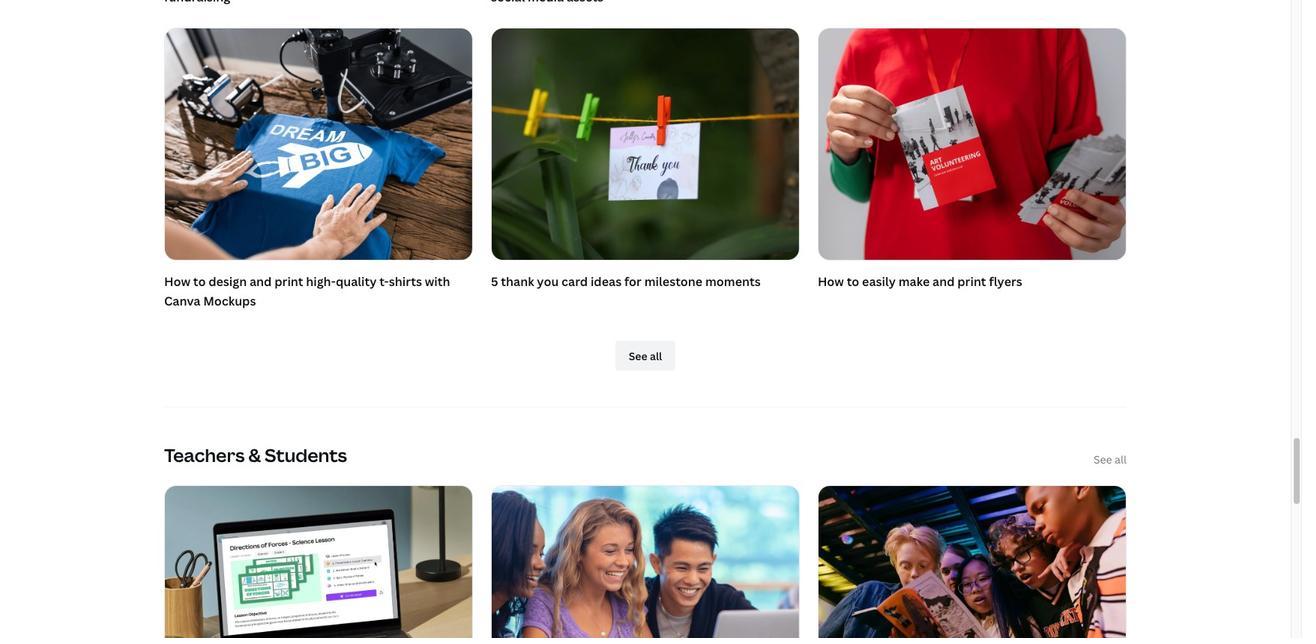 Task type: describe. For each thing, give the bounding box(es) containing it.
make
[[899, 274, 930, 290]]

easily
[[862, 274, 896, 290]]

moments
[[705, 274, 761, 290]]

teachers
[[164, 443, 245, 468]]

shirts
[[389, 274, 422, 290]]

5 thank you card ideas for milestone moments link
[[491, 28, 800, 295]]

all
[[1115, 453, 1127, 467]]

and inside how to design and print high-quality t-shirts with canva mockups
[[250, 274, 272, 290]]

how for how to design and print high-quality t-shirts with canva mockups
[[164, 274, 190, 290]]

2 print from the left
[[958, 274, 986, 290]]

see
[[1094, 453, 1112, 467]]

you
[[537, 274, 559, 290]]

quality
[[336, 274, 377, 290]]

teachers & students
[[164, 443, 347, 468]]

for
[[624, 274, 642, 290]]

with
[[425, 274, 450, 290]]

and inside "how to easily make and print flyers" link
[[933, 274, 955, 290]]



Task type: locate. For each thing, give the bounding box(es) containing it.
canva
[[164, 293, 201, 309]]

1 to from the left
[[193, 274, 206, 290]]

see all
[[1094, 453, 1127, 467]]

to
[[193, 274, 206, 290], [847, 274, 859, 290]]

how left easily
[[818, 274, 844, 290]]

pexels thới nam cao 10806198 image
[[492, 29, 799, 260]]

1 how from the left
[[164, 274, 190, 290]]

to for design
[[193, 274, 206, 290]]

1 and from the left
[[250, 274, 272, 290]]

2 how from the left
[[818, 274, 844, 290]]

print left flyers
[[958, 274, 986, 290]]

1 horizontal spatial how
[[818, 274, 844, 290]]

card
[[562, 274, 588, 290]]

how to design and print high-quality t-shirts with canva mockups
[[164, 274, 450, 309]]

2 and from the left
[[933, 274, 955, 290]]

to up 'canva'
[[193, 274, 206, 290]]

how inside how to design and print high-quality t-shirts with canva mockups
[[164, 274, 190, 290]]

how for how to easily make and print flyers
[[818, 274, 844, 290]]

5
[[491, 274, 498, 290]]

flyers
[[989, 274, 1023, 290]]

2 to from the left
[[847, 274, 859, 290]]

high-
[[306, 274, 336, 290]]

1 horizontal spatial to
[[847, 274, 859, 290]]

how
[[164, 274, 190, 290], [818, 274, 844, 290]]

0 horizontal spatial to
[[193, 274, 206, 290]]

and right the 'design'
[[250, 274, 272, 290]]

see all link
[[1094, 452, 1127, 467]]

ideas
[[591, 274, 622, 290]]

how to easily make and print flyers link
[[818, 28, 1127, 295]]

design
[[209, 274, 247, 290]]

t-
[[380, 274, 389, 290]]

1 horizontal spatial and
[[933, 274, 955, 290]]

print
[[275, 274, 303, 290], [958, 274, 986, 290]]

&
[[248, 443, 261, 468]]

how to design and print high-quality t-shirts with canva mockups link
[[164, 28, 473, 314]]

to for easily
[[847, 274, 859, 290]]

milestone
[[645, 274, 703, 290]]

and
[[250, 274, 272, 290], [933, 274, 955, 290]]

and right make at right
[[933, 274, 955, 290]]

5 thank you card ideas for milestone moments
[[491, 274, 761, 290]]

print left the high-
[[275, 274, 303, 290]]

print inside how to design and print high-quality t-shirts with canva mockups
[[275, 274, 303, 290]]

to inside how to design and print high-quality t-shirts with canva mockups
[[193, 274, 206, 290]]

how to easily make and print flyers
[[818, 274, 1023, 290]]

mockups
[[203, 293, 256, 309]]

0 horizontal spatial how
[[164, 274, 190, 290]]

how up 'canva'
[[164, 274, 190, 290]]

students
[[265, 443, 347, 468]]

0 horizontal spatial print
[[275, 274, 303, 290]]

to left easily
[[847, 274, 859, 290]]

1 horizontal spatial print
[[958, 274, 986, 290]]

thank
[[501, 274, 534, 290]]

1 print from the left
[[275, 274, 303, 290]]

0 horizontal spatial and
[[250, 274, 272, 290]]



Task type: vqa. For each thing, say whether or not it's contained in the screenshot.
Grade associated with Grade 1
no



